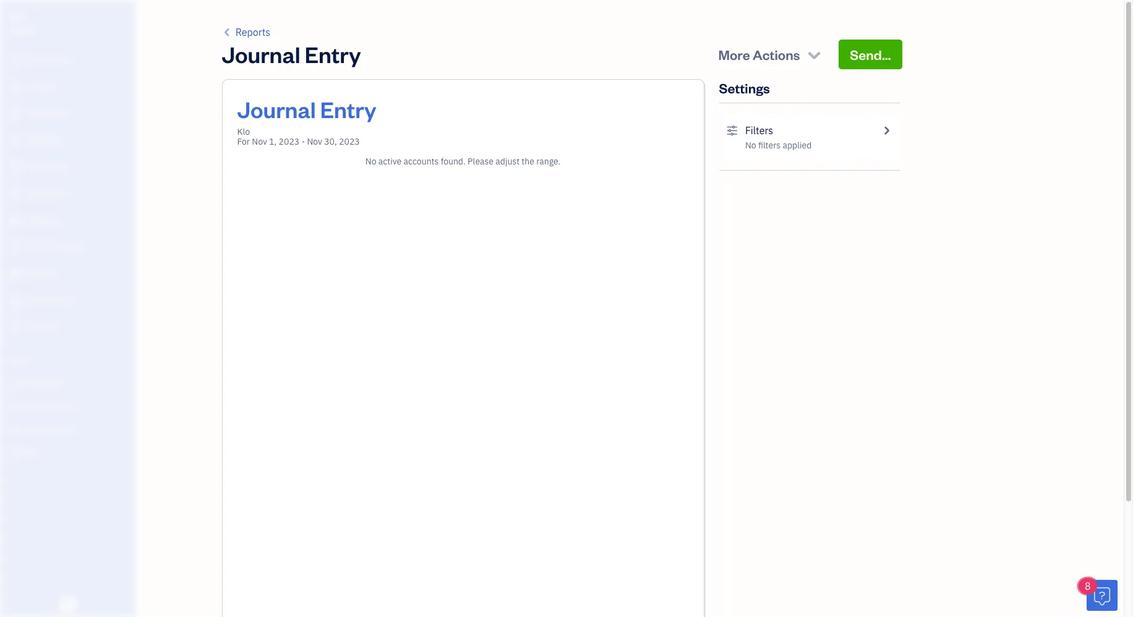 Task type: vqa. For each thing, say whether or not it's contained in the screenshot.
Team Time Tracking
no



Task type: describe. For each thing, give the bounding box(es) containing it.
-
[[302, 136, 305, 147]]

send…
[[851, 46, 891, 63]]

8
[[1086, 581, 1091, 593]]

services
[[45, 402, 75, 412]]

1 horizontal spatial no
[[746, 140, 757, 151]]

found.
[[441, 156, 466, 167]]

entry for journal entry klo for nov 1, 2023 - nov 30, 2023 no active accounts found. please adjust the range.
[[320, 95, 377, 124]]

1 2023 from the left
[[279, 136, 300, 147]]

bank connections link
[[3, 419, 132, 441]]

klo owner
[[10, 11, 35, 35]]

journal entry klo for nov 1, 2023 - nov 30, 2023 no active accounts found. please adjust the range.
[[237, 95, 561, 167]]

1 nov from the left
[[252, 136, 267, 147]]

bank connections
[[9, 425, 73, 434]]

no filters applied
[[746, 140, 812, 151]]

klo inside journal entry klo for nov 1, 2023 - nov 30, 2023 no active accounts found. please adjust the range.
[[237, 126, 250, 137]]

0 vertical spatial settings
[[719, 79, 770, 97]]

resource center badge image
[[1087, 581, 1118, 611]]

invoice image
[[8, 135, 23, 147]]

and
[[30, 402, 43, 412]]

connections
[[29, 425, 73, 434]]

30,
[[324, 136, 337, 147]]

send… button
[[839, 40, 903, 69]]

entry for journal entry
[[305, 40, 361, 69]]

owner
[[10, 25, 35, 35]]

active
[[379, 156, 402, 167]]

report image
[[8, 321, 23, 334]]

please
[[468, 156, 494, 167]]

the
[[522, 156, 535, 167]]

chevrondown image
[[806, 46, 823, 63]]

payment image
[[8, 162, 23, 174]]

journal for journal entry klo for nov 1, 2023 - nov 30, 2023 no active accounts found. please adjust the range.
[[237, 95, 316, 124]]

settings link
[[3, 442, 132, 464]]

apps
[[9, 356, 28, 366]]

1,
[[269, 136, 277, 147]]

more actions
[[719, 46, 800, 63]]

items and services
[[9, 402, 75, 412]]

team members link
[[3, 373, 132, 395]]



Task type: locate. For each thing, give the bounding box(es) containing it.
1 horizontal spatial settings
[[719, 79, 770, 97]]

no down filters
[[746, 140, 757, 151]]

more actions button
[[708, 40, 834, 69]]

8 button
[[1079, 579, 1118, 611]]

1 vertical spatial no
[[366, 156, 377, 167]]

journal inside journal entry klo for nov 1, 2023 - nov 30, 2023 no active accounts found. please adjust the range.
[[237, 95, 316, 124]]

journal entry
[[222, 40, 361, 69]]

accounts
[[404, 156, 439, 167]]

2023 right 30,
[[339, 136, 360, 147]]

entry
[[305, 40, 361, 69], [320, 95, 377, 124]]

klo
[[10, 11, 23, 23], [237, 126, 250, 137]]

1 vertical spatial settings
[[9, 447, 38, 457]]

money image
[[8, 268, 23, 280]]

1 horizontal spatial nov
[[307, 136, 322, 147]]

no inside journal entry klo for nov 1, 2023 - nov 30, 2023 no active accounts found. please adjust the range.
[[366, 156, 377, 167]]

actions
[[753, 46, 800, 63]]

settings inside "link"
[[9, 447, 38, 457]]

journal for journal entry
[[222, 40, 300, 69]]

klo up owner
[[10, 11, 23, 23]]

applied
[[783, 140, 812, 151]]

nov left 1,
[[252, 136, 267, 147]]

1 horizontal spatial klo
[[237, 126, 250, 137]]

items and services link
[[3, 396, 132, 418]]

1 horizontal spatial 2023
[[339, 136, 360, 147]]

expense image
[[8, 188, 23, 201]]

filters
[[759, 140, 781, 151]]

team members
[[9, 379, 63, 389]]

settings down more
[[719, 79, 770, 97]]

filters
[[746, 124, 774, 137]]

members
[[30, 379, 63, 389]]

0 vertical spatial no
[[746, 140, 757, 151]]

estimate image
[[8, 108, 23, 121]]

0 vertical spatial journal
[[222, 40, 300, 69]]

2023
[[279, 136, 300, 147], [339, 136, 360, 147]]

0 horizontal spatial settings
[[9, 447, 38, 457]]

chart image
[[8, 295, 23, 307]]

no left active
[[366, 156, 377, 167]]

reports button
[[222, 25, 270, 40]]

adjust
[[496, 156, 520, 167]]

0 vertical spatial entry
[[305, 40, 361, 69]]

main element
[[0, 0, 167, 618]]

nov right - at the left of the page
[[307, 136, 322, 147]]

nov
[[252, 136, 267, 147], [307, 136, 322, 147]]

0 vertical spatial klo
[[10, 11, 23, 23]]

2 2023 from the left
[[339, 136, 360, 147]]

settings down bank
[[9, 447, 38, 457]]

2023 left - at the left of the page
[[279, 136, 300, 147]]

bank
[[9, 425, 27, 434]]

1 vertical spatial klo
[[237, 126, 250, 137]]

freshbooks image
[[58, 598, 78, 613]]

apps link
[[3, 350, 132, 372]]

team
[[9, 379, 29, 389]]

2 nov from the left
[[307, 136, 322, 147]]

timer image
[[8, 241, 23, 254]]

klo left 1,
[[237, 126, 250, 137]]

range.
[[537, 156, 561, 167]]

klo inside klo owner
[[10, 11, 23, 23]]

0 horizontal spatial no
[[366, 156, 377, 167]]

journal
[[222, 40, 300, 69], [237, 95, 316, 124]]

project image
[[8, 215, 23, 227]]

chevronright image
[[881, 123, 893, 138]]

reports
[[236, 26, 270, 38]]

no
[[746, 140, 757, 151], [366, 156, 377, 167]]

1 vertical spatial entry
[[320, 95, 377, 124]]

for
[[237, 136, 250, 147]]

journal down "reports"
[[222, 40, 300, 69]]

1 vertical spatial journal
[[237, 95, 316, 124]]

more
[[719, 46, 751, 63]]

dashboard image
[[8, 55, 23, 67]]

client image
[[8, 82, 23, 94]]

0 horizontal spatial 2023
[[279, 136, 300, 147]]

entry inside journal entry klo for nov 1, 2023 - nov 30, 2023 no active accounts found. please adjust the range.
[[320, 95, 377, 124]]

chevronleft image
[[222, 25, 233, 40]]

0 horizontal spatial klo
[[10, 11, 23, 23]]

0 horizontal spatial nov
[[252, 136, 267, 147]]

journal up 1,
[[237, 95, 316, 124]]

settings
[[719, 79, 770, 97], [9, 447, 38, 457]]

items
[[9, 402, 28, 412]]

settings image
[[727, 123, 738, 138]]



